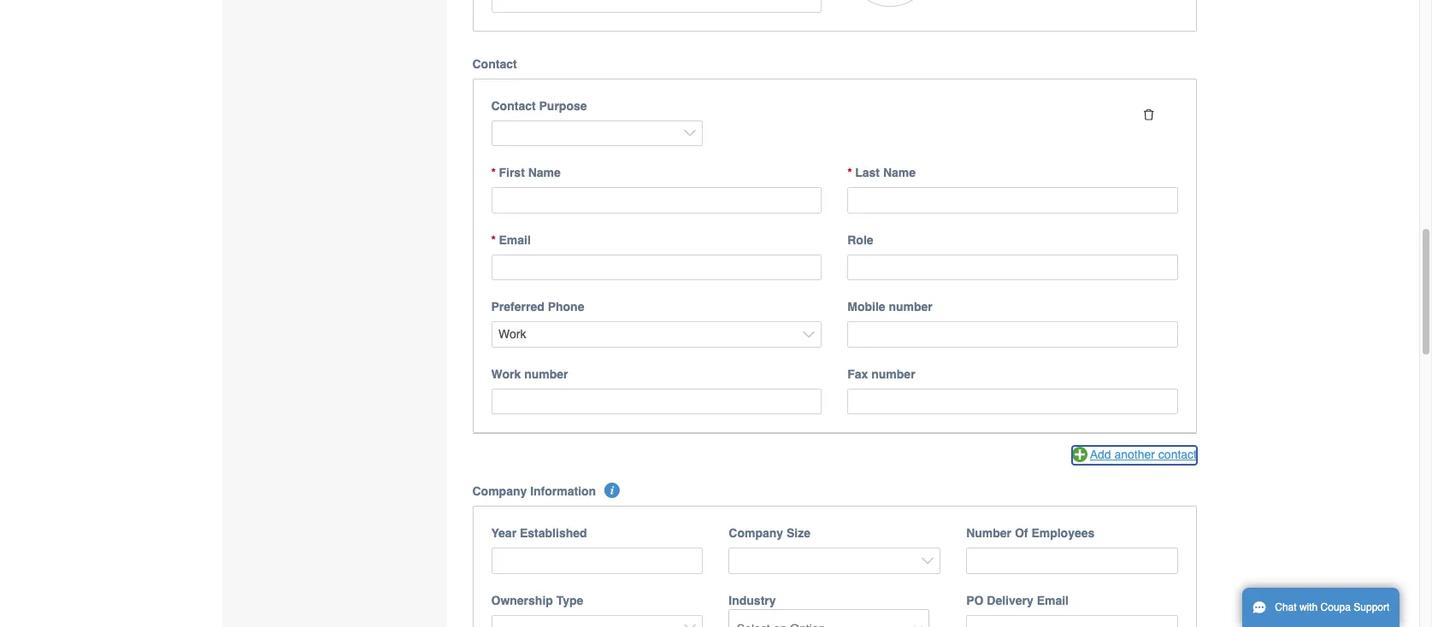 Task type: vqa. For each thing, say whether or not it's contained in the screenshot.
"number" related to Work number
yes



Task type: describe. For each thing, give the bounding box(es) containing it.
delivery
[[987, 594, 1034, 608]]

company for company size
[[729, 527, 784, 541]]

0 vertical spatial email
[[499, 234, 531, 247]]

industry
[[729, 594, 776, 608]]

Role text field
[[848, 255, 1179, 281]]

company information
[[473, 485, 596, 499]]

ownership
[[491, 594, 553, 608]]

with
[[1300, 602, 1319, 614]]

* for * first name
[[491, 166, 496, 180]]

type
[[557, 594, 584, 608]]

coupa
[[1321, 602, 1352, 614]]

number
[[967, 527, 1012, 541]]

PO Delivery Email text field
[[967, 616, 1179, 628]]

established
[[520, 527, 587, 541]]

* email
[[491, 234, 531, 247]]

chat
[[1276, 602, 1297, 614]]

* for * email
[[491, 234, 496, 247]]

support
[[1355, 602, 1390, 614]]

* for * last name
[[848, 166, 853, 180]]

name for * last name
[[884, 166, 916, 180]]

work
[[491, 368, 521, 382]]

fax number
[[848, 368, 916, 382]]

preferred
[[491, 301, 545, 314]]

* first name
[[491, 166, 561, 180]]

of
[[1015, 527, 1029, 541]]

number for mobile number
[[889, 301, 933, 314]]

year established
[[491, 527, 587, 541]]

work number
[[491, 368, 568, 382]]

number for fax number
[[872, 368, 916, 382]]

additional information image
[[604, 484, 620, 499]]

mobile number
[[848, 301, 933, 314]]

Mobile number text field
[[848, 322, 1179, 348]]

company size
[[729, 527, 811, 541]]

number for work number
[[525, 368, 568, 382]]



Task type: locate. For each thing, give the bounding box(es) containing it.
Industry text field
[[731, 617, 928, 628]]

0 vertical spatial company
[[473, 485, 527, 499]]

Year Established text field
[[491, 549, 703, 575]]

name for * first name
[[528, 166, 561, 180]]

po delivery email
[[967, 594, 1069, 608]]

0 vertical spatial contact
[[473, 57, 517, 71]]

number right fax at bottom
[[872, 368, 916, 382]]

email up the preferred
[[499, 234, 531, 247]]

contact purpose
[[491, 99, 587, 113]]

*
[[491, 166, 496, 180], [848, 166, 853, 180], [491, 234, 496, 247]]

year
[[491, 527, 517, 541]]

* last name
[[848, 166, 916, 180]]

2 name from the left
[[884, 166, 916, 180]]

* left "first"
[[491, 166, 496, 180]]

0 horizontal spatial email
[[499, 234, 531, 247]]

role
[[848, 234, 874, 247]]

name right last
[[884, 166, 916, 180]]

0 horizontal spatial company
[[473, 485, 527, 499]]

phone
[[548, 301, 585, 314]]

po
[[967, 594, 984, 608]]

1 name from the left
[[528, 166, 561, 180]]

contact for contact
[[473, 57, 517, 71]]

1 vertical spatial email
[[1037, 594, 1069, 608]]

purpose
[[539, 99, 587, 113]]

first
[[499, 166, 525, 180]]

contact
[[1159, 449, 1198, 462]]

email up po delivery email text box
[[1037, 594, 1069, 608]]

remove image
[[1144, 108, 1156, 120]]

chat with coupa support
[[1276, 602, 1390, 614]]

number right 'mobile'
[[889, 301, 933, 314]]

company for company information
[[473, 485, 527, 499]]

contact for contact purpose
[[491, 99, 536, 113]]

ownership type
[[491, 594, 584, 608]]

add another contact button
[[1073, 447, 1198, 466]]

information
[[531, 485, 596, 499]]

Work number text field
[[491, 389, 822, 415]]

size
[[787, 527, 811, 541]]

mobile
[[848, 301, 886, 314]]

1 vertical spatial contact
[[491, 99, 536, 113]]

Number Of Employees text field
[[967, 549, 1179, 575]]

1 vertical spatial company
[[729, 527, 784, 541]]

1 horizontal spatial email
[[1037, 594, 1069, 608]]

1 horizontal spatial company
[[729, 527, 784, 541]]

add another contact
[[1090, 449, 1198, 462]]

chat with coupa support button
[[1243, 589, 1401, 628]]

* up the preferred
[[491, 234, 496, 247]]

company
[[473, 485, 527, 499], [729, 527, 784, 541]]

number right work
[[525, 368, 568, 382]]

name
[[528, 166, 561, 180], [884, 166, 916, 180]]

1 horizontal spatial name
[[884, 166, 916, 180]]

employees
[[1032, 527, 1095, 541]]

Fax number text field
[[848, 389, 1179, 415]]

number
[[889, 301, 933, 314], [525, 368, 568, 382], [872, 368, 916, 382]]

0 horizontal spatial name
[[528, 166, 561, 180]]

another
[[1115, 449, 1156, 462]]

email
[[499, 234, 531, 247], [1037, 594, 1069, 608]]

company up the year
[[473, 485, 527, 499]]

photograph image
[[848, 0, 934, 7]]

company left size
[[729, 527, 784, 541]]

contact up contact purpose in the left top of the page
[[473, 57, 517, 71]]

add
[[1090, 449, 1112, 462]]

last
[[856, 166, 880, 180]]

None text field
[[491, 0, 822, 13], [848, 188, 1179, 214], [491, 255, 822, 281], [491, 0, 822, 13], [848, 188, 1179, 214], [491, 255, 822, 281]]

fax
[[848, 368, 869, 382]]

name right "first"
[[528, 166, 561, 180]]

contact
[[473, 57, 517, 71], [491, 99, 536, 113]]

number of employees
[[967, 527, 1095, 541]]

contact left purpose
[[491, 99, 536, 113]]

preferred phone
[[491, 301, 585, 314]]

None text field
[[491, 188, 822, 214]]

* left last
[[848, 166, 853, 180]]



